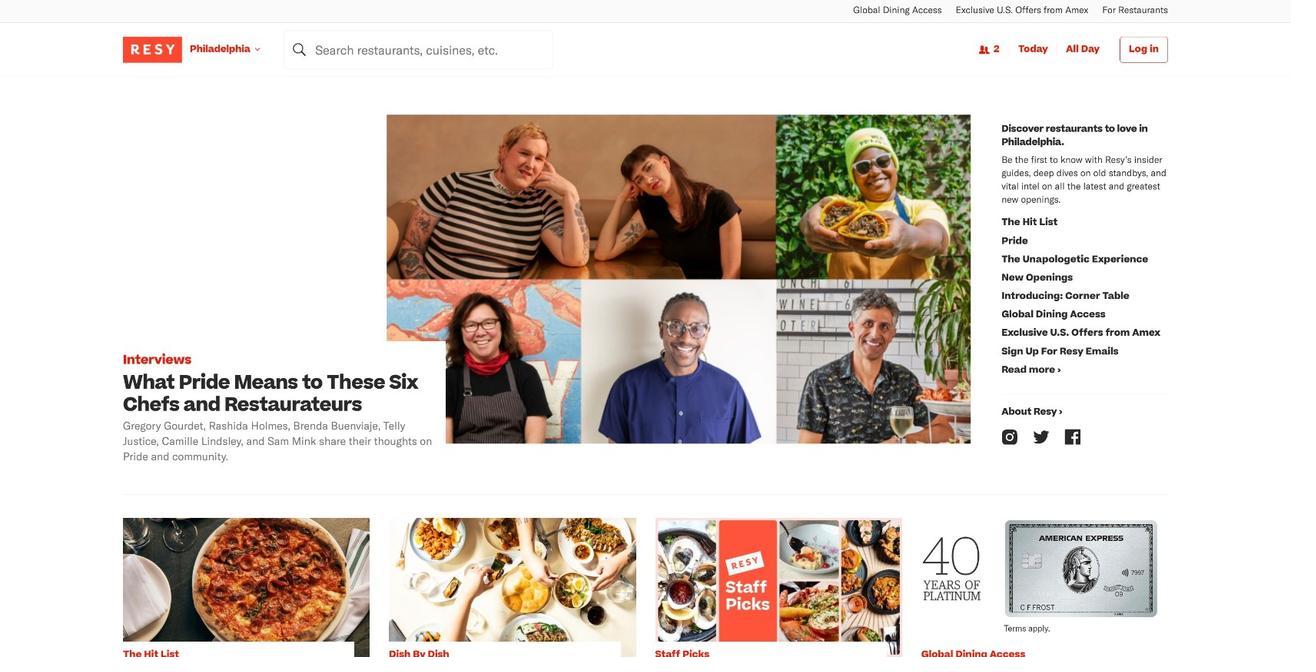 Task type: describe. For each thing, give the bounding box(es) containing it.
Search restaurants, cuisines, etc. text field
[[284, 30, 553, 69]]



Task type: locate. For each thing, give the bounding box(es) containing it.
gregory gourdet, rashida holmes, brenda buenviaje, telly justice, camille lindsley, and sam mink share their thoughts on pride and community. element
[[123, 418, 434, 464]]

None field
[[284, 30, 553, 69]]

about resy, statistics, and social media links element
[[994, 115, 1168, 472]]

resy blog content element
[[123, 76, 1168, 657]]

what pride means to these six chefs and restaurateurs - gregory gourdet, rashida holmes, brenda buenviaje, telly justice, camille lindsley, and sam mink share their thoughts on pride and community. element
[[123, 115, 994, 472]]



